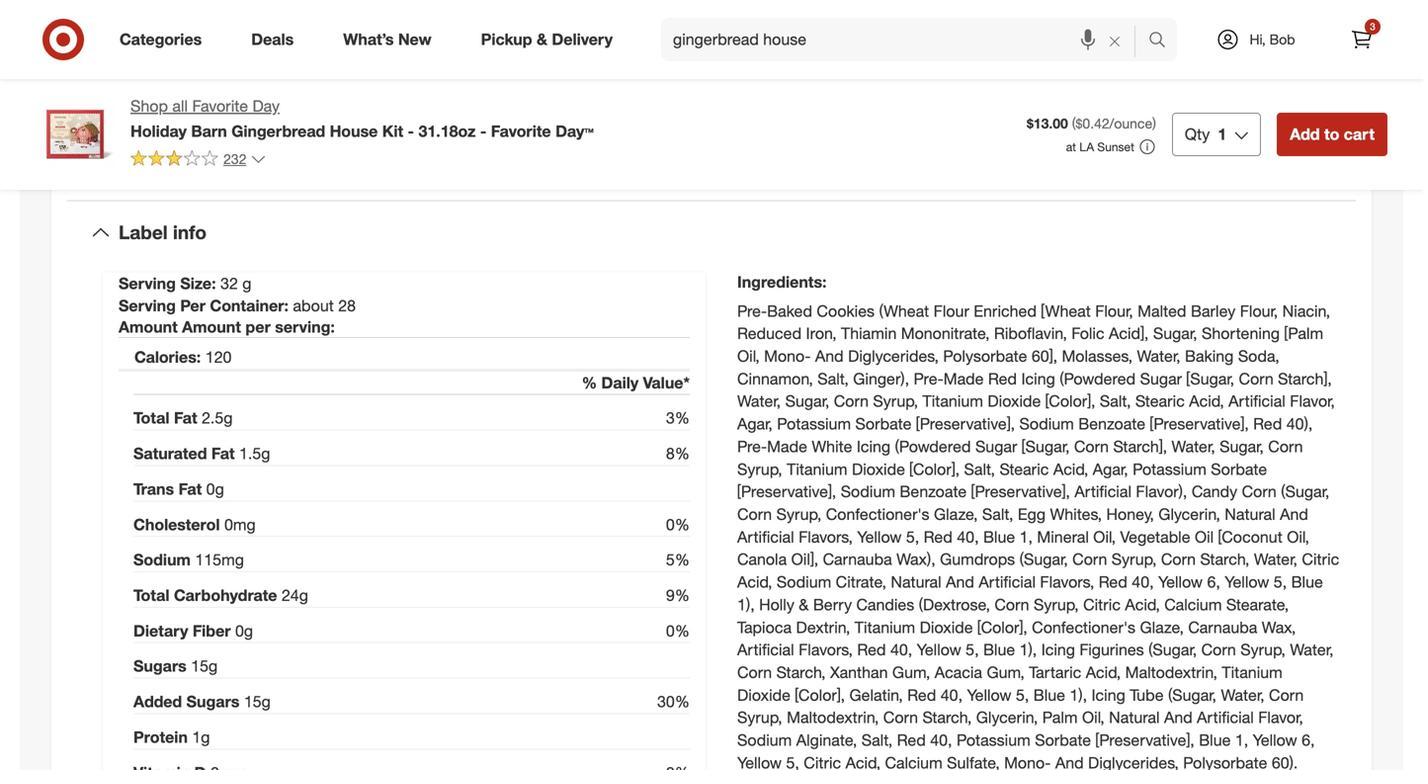 Task type: locate. For each thing, give the bounding box(es) containing it.
0 vertical spatial flavors,
[[799, 527, 853, 547]]

2 vertical spatial sorbate
[[1035, 731, 1092, 750]]

unique inside bring family and friends together in your kitchen or dining room for a festive activity with this holiday gingerbread barn with sweet extras from favorite day™. with this kit, you can keep things simple or add your own unique twist with extra decorations. fun for kids and adults alike, it's sure to help you all create sweet memories.
[[936, 86, 978, 104]]

total up saturated
[[133, 409, 170, 428]]

1 for protein 1 g
[[192, 728, 201, 747]]

0 horizontal spatial amount
[[119, 317, 178, 337]]

0 vertical spatial 0
[[206, 479, 215, 499]]

confectioner's up wax),
[[826, 505, 930, 524]]

1 horizontal spatial 1
[[1218, 125, 1227, 144]]

0 vertical spatial kitchen
[[998, 47, 1043, 64]]

made down mononitrate,
[[944, 369, 984, 388]]

0 vertical spatial made
[[944, 369, 984, 388]]

0 horizontal spatial together
[[289, 110, 341, 127]]

1 0% from the top
[[666, 515, 690, 534]]

cinnamon,
[[738, 369, 814, 388]]

1 vertical spatial 15
[[244, 692, 262, 711]]

red down gelatin,
[[897, 731, 926, 750]]

diglycerides, down tube
[[1089, 753, 1179, 770]]

adults inside bring family and friends together in your kitchen or dining room for a festive activity with this holiday gingerbread barn with sweet extras from favorite day™. with this kit, you can keep things simple or add your own unique twist with extra decorations. fun for kids and adults alike, it's sure to help you all create sweet memories.
[[1263, 86, 1300, 104]]

0 vertical spatial serving
[[119, 274, 176, 293]]

salt, down molasses, at the right top of the page
[[1100, 392, 1132, 411]]

artificial
[[1229, 392, 1286, 411], [1075, 482, 1132, 501], [738, 527, 795, 547], [979, 573, 1036, 592], [738, 640, 795, 660], [1197, 708, 1254, 727]]

1 vertical spatial &
[[799, 595, 809, 614]]

about
[[293, 296, 334, 316]]

with down from
[[1015, 86, 1041, 104]]

ingredients: pre-baked cookies (wheat flour enriched [wheat flour, malted barley flour, niacin, reduced iron, thiamin mononitrate, riboflavin, folic acid], sugar, shortening [palm oil, mono- and diglycerides, polysorbate 60], molasses, water, baking soda, cinnamon, salt, ginger), pre-made red icing (powdered sugar [sugar, corn starch], water, sugar, corn syrup, titanium dioxide [color], salt, stearic acid, artificial flavor, agar, potassium sorbate [preservative], sodium benzoate [preservative], red 40), pre-made white icing (powdered sugar [sugar, corn starch], water, sugar, corn syrup, titanium dioxide [color], salt, stearic acid, agar, potassium sorbate [preservative], sodium benzoate [preservative], artificial flavor), candy corn (sugar, corn syrup, confectioner's glaze, salt, egg whites, honey, glycerin, natural and artificial flavors, yellow 5, red 40, blue 1, mineral oil, vegetable oil [coconut oil, canola oil], carnauba wax), gumdrops (sugar, corn syrup, corn starch, water, citric acid, sodium citrate, natural and artificial flavors, red 40, yellow 6, yellow 5, blue 1), holly & berry candies (dextrose, corn syrup, citric acid, calcium stearate, tapioca dextrin, titanium dioxide [color], confectioner's glaze, carnauba wax, artificial flavors, red 40, yellow 5, blue 1), icing figurines (sugar, corn syrup, water, corn starch, xanthan gum, acacia gum, tartaric acid, maltodextrin, titanium dioxide [color], gelatin, red 40, yellow 5, blue 1), icing tube (sugar, water, corn syrup, maltodextrin, corn starch, glycerin, palm oil, natural and artificial flavor, sodium alginate, salt, red 40, potassium sorbate [preservative], blue 1, yellow 6, yellow 5, citric acid, calcium sulfate, mono- and diglycerides, polysorbate 60).
[[738, 272, 1340, 770]]

kitchen for or
[[998, 47, 1043, 64]]

protein
[[133, 728, 188, 747]]

twist inside bring family and friends together in your kitchen or dining room for a festive activity with this holiday gingerbread barn with sweet extras from favorite day™. with this kit, you can keep things simple or add your own unique twist with extra decorations. fun for kids and adults alike, it's sure to help you all create sweet memories.
[[982, 86, 1011, 104]]

%
[[582, 373, 597, 392]]

g inside serving size: 32 g serving per container: about 28
[[242, 274, 252, 293]]

family
[[782, 47, 819, 64], [175, 110, 212, 127]]

g for saturated fat 1.5 g
[[261, 444, 270, 463]]

2.5
[[202, 409, 224, 428]]

money
[[1215, 146, 1257, 163]]

family inside bring family and friends together in your kitchen or dining room for a festive activity with this holiday gingerbread barn with sweet extras from favorite day™. with this kit, you can keep things simple or add your own unique twist with extra decorations. fun for kids and adults alike, it's sure to help you all create sweet memories.
[[782, 47, 819, 64]]

1 flour, from the left
[[1096, 301, 1134, 321]]

bliss
[[880, 146, 908, 163]]

0 vertical spatial potassium
[[777, 414, 851, 434]]

agar, down cinnamon, on the right of page
[[738, 414, 773, 434]]

0 vertical spatial maltodextrin,
[[1126, 663, 1218, 682]]

categories
[[120, 30, 202, 49]]

you down activity
[[1225, 67, 1248, 84]]

fun
[[1159, 86, 1182, 104], [138, 138, 161, 155]]

fat for total fat
[[174, 409, 197, 428]]

citric
[[1303, 550, 1340, 569], [1084, 595, 1121, 614], [804, 753, 842, 770]]

1 horizontal spatial polysorbate
[[1184, 753, 1268, 770]]

amount
[[119, 317, 178, 337], [182, 317, 241, 337]]

1 horizontal spatial starch,
[[923, 708, 972, 727]]

0 horizontal spatial made
[[767, 437, 808, 456]]

sorbate down palm at the right of the page
[[1035, 731, 1092, 750]]

- right kit
[[408, 121, 414, 141]]

sugar, up candy
[[1220, 437, 1264, 456]]

house
[[330, 121, 378, 141]]

mono- up cinnamon, on the right of page
[[764, 347, 811, 366]]

0 horizontal spatial simple
[[216, 82, 257, 100]]

(sugar, up tube
[[1149, 640, 1198, 660]]

0 vertical spatial bring
[[745, 47, 779, 64]]

(powdered down molasses, at the right top of the page
[[1060, 369, 1136, 388]]

salt, down gelatin,
[[862, 731, 893, 750]]

carbohydrate
[[174, 586, 277, 605]]

day
[[253, 96, 280, 116]]

corn down mineral
[[1073, 550, 1108, 569]]

keep
[[138, 82, 171, 100]]

1 horizontal spatial together
[[896, 47, 948, 64]]

shop
[[131, 96, 168, 116]]

2 horizontal spatial potassium
[[1133, 460, 1207, 479]]

glaze, up figurines
[[1140, 618, 1184, 637]]

holiday down "shop"
[[131, 121, 187, 141]]

1 horizontal spatial amount
[[182, 317, 241, 337]]

(wheat
[[879, 301, 930, 321]]

dioxide down the white
[[852, 460, 906, 479]]

blue
[[984, 527, 1016, 547], [1292, 573, 1324, 592], [984, 640, 1016, 660], [1034, 685, 1066, 705], [1200, 731, 1231, 750]]

1 vertical spatial adults
[[242, 138, 279, 155]]

holiday inside bring family and friends together in your kitchen or dining room for a festive activity with this holiday gingerbread barn with sweet extras from favorite day™. with this kit, you can keep things simple or add your own unique twist with extra decorations. fun for kids and adults alike, it's sure to help you all create sweet memories.
[[745, 67, 792, 84]]

cart
[[1344, 125, 1375, 144]]

sorbate
[[856, 414, 912, 434], [1211, 460, 1268, 479], [1035, 731, 1092, 750]]

mg for sodium 115 mg
[[222, 550, 244, 570]]

a up with in the top of the page
[[1161, 47, 1168, 64]]

oil],
[[792, 550, 819, 569]]

1 vertical spatial serving
[[119, 296, 176, 316]]

1 horizontal spatial citric
[[1084, 595, 1121, 614]]

0 horizontal spatial confectioner's
[[826, 505, 930, 524]]

0 vertical spatial sugar
[[1141, 369, 1182, 388]]

0 horizontal spatial bring
[[138, 110, 171, 127]]

fat for saturated fat
[[212, 444, 235, 463]]

1 vertical spatial together
[[289, 110, 341, 127]]

malted
[[1138, 301, 1187, 321]]

sodium
[[133, 550, 191, 570]]

& inside ingredients: pre-baked cookies (wheat flour enriched [wheat flour, malted barley flour, niacin, reduced iron, thiamin mononitrate, riboflavin, folic acid], sugar, shortening [palm oil, mono- and diglycerides, polysorbate 60], molasses, water, baking soda, cinnamon, salt, ginger), pre-made red icing (powdered sugar [sugar, corn starch], water, sugar, corn syrup, titanium dioxide [color], salt, stearic acid, artificial flavor, agar, potassium sorbate [preservative], sodium benzoate [preservative], red 40), pre-made white icing (powdered sugar [sugar, corn starch], water, sugar, corn syrup, titanium dioxide [color], salt, stearic acid, agar, potassium sorbate [preservative], sodium benzoate [preservative], artificial flavor), candy corn (sugar, corn syrup, confectioner's glaze, salt, egg whites, honey, glycerin, natural and artificial flavors, yellow 5, red 40, blue 1, mineral oil, vegetable oil [coconut oil, canola oil], carnauba wax), gumdrops (sugar, corn syrup, corn starch, water, citric acid, sodium citrate, natural and artificial flavors, red 40, yellow 6, yellow 5, blue 1), holly & berry candies (dextrose, corn syrup, citric acid, calcium stearate, tapioca dextrin, titanium dioxide [color], confectioner's glaze, carnauba wax, artificial flavors, red 40, yellow 5, blue 1), icing figurines (sugar, corn syrup, water, corn starch, xanthan gum, acacia gum, tartaric acid, maltodextrin, titanium dioxide [color], gelatin, red 40, yellow 5, blue 1), icing tube (sugar, water, corn syrup, maltodextrin, corn starch, glycerin, palm oil, natural and artificial flavor, sodium alginate, salt, red 40, potassium sorbate [preservative], blue 1, yellow 6, yellow 5, citric acid, calcium sulfate, mono- and diglycerides, polysorbate 60).
[[799, 595, 809, 614]]

total up dietary
[[133, 586, 170, 605]]

sugar, down cinnamon, on the right of page
[[786, 392, 830, 411]]

red down riboflavin,
[[989, 369, 1017, 388]]

agar, up honey,
[[1093, 460, 1129, 479]]

fat left 2.5
[[174, 409, 197, 428]]

pickup
[[481, 30, 532, 49]]

1 horizontal spatial diglycerides,
[[1089, 753, 1179, 770]]

be
[[1087, 146, 1103, 163]]

1 horizontal spatial glaze,
[[1140, 618, 1184, 637]]

total for total carbohydrate
[[133, 586, 170, 605]]

0 vertical spatial [sugar,
[[1187, 369, 1235, 388]]

2 vertical spatial in
[[912, 146, 923, 163]]

0% for mg
[[666, 515, 690, 534]]

0 horizontal spatial a
[[1107, 146, 1115, 163]]

friends down keep things simple or add your own unique twist
[[243, 110, 285, 127]]

1 horizontal spatial sugar,
[[1154, 324, 1198, 343]]

1 horizontal spatial add
[[848, 86, 872, 104]]

add up little in the top right of the page
[[848, 86, 872, 104]]

3%
[[666, 409, 690, 428]]

1 horizontal spatial -
[[480, 121, 487, 141]]

bring for bring family and friends together in your kitchen or dining room for a festive activity with this holiday gingerbread barn with sweet extras from favorite day™. with this kit, you can keep things simple or add your own unique twist with extra decorations. fun for kids and adults alike, it's sure to help you all create sweet memories.
[[745, 47, 779, 64]]

0 vertical spatial with
[[1264, 47, 1289, 64]]

at
[[1067, 139, 1077, 154]]

all left create
[[870, 106, 884, 123]]

in for your
[[952, 47, 963, 64]]

1 vertical spatial 1
[[192, 728, 201, 747]]

stearic up egg
[[1000, 460, 1049, 479]]

amount up calories:
[[119, 317, 178, 337]]

bring down description on the top right
[[745, 47, 779, 64]]

1 total from the top
[[133, 409, 170, 428]]

60],
[[1032, 347, 1058, 366]]

2 - from the left
[[480, 121, 487, 141]]

1 horizontal spatial mono-
[[1005, 753, 1051, 770]]

0 vertical spatial 15
[[191, 657, 209, 676]]

0
[[206, 479, 215, 499], [224, 515, 233, 534], [235, 621, 244, 641]]

1 horizontal spatial with
[[1015, 86, 1041, 104]]

serving
[[275, 317, 331, 337]]

0 horizontal spatial starch,
[[777, 663, 826, 682]]

polysorbate left 60).
[[1184, 753, 1268, 770]]

1 horizontal spatial barn
[[877, 67, 907, 84]]

citrate,
[[836, 573, 887, 592]]

3
[[1371, 20, 1376, 33]]

0 vertical spatial confectioner's
[[826, 505, 930, 524]]

2 horizontal spatial 0
[[235, 621, 244, 641]]

0 horizontal spatial potassium
[[777, 414, 851, 434]]

search
[[1140, 32, 1188, 51]]

twist up 31.18oz
[[411, 82, 440, 100]]

0 for trans fat
[[206, 479, 215, 499]]

water,
[[1137, 347, 1181, 366], [738, 392, 781, 411], [1172, 437, 1216, 456], [1255, 550, 1298, 569], [1291, 640, 1334, 660], [1222, 685, 1265, 705]]

0 horizontal spatial diglycerides,
[[848, 347, 939, 366]]

maltodextrin, up tube
[[1126, 663, 1218, 682]]

0 vertical spatial fat
[[174, 409, 197, 428]]

0 horizontal spatial to
[[798, 106, 810, 123]]

[preservative], down mononitrate,
[[916, 414, 1016, 434]]

salt, left egg
[[983, 505, 1014, 524]]

(sugar, down mineral
[[1020, 550, 1069, 569]]

yellow
[[858, 527, 902, 547], [1159, 573, 1203, 592], [1225, 573, 1270, 592], [917, 640, 962, 660], [967, 685, 1012, 705], [1253, 731, 1298, 750], [738, 753, 782, 770]]

glaze,
[[934, 505, 978, 524], [1140, 618, 1184, 637]]

for
[[1141, 47, 1157, 64], [1186, 86, 1202, 104], [432, 110, 449, 127], [165, 138, 182, 155]]

whites,
[[1050, 505, 1103, 524]]

1 horizontal spatial simple
[[787, 86, 828, 104]]

potassium up flavor),
[[1133, 460, 1207, 479]]

2 vertical spatial citric
[[804, 753, 842, 770]]

0 vertical spatial benzoate
[[1079, 414, 1146, 434]]

fat for trans fat
[[179, 479, 202, 499]]

g for added sugars 15 g
[[262, 692, 271, 711]]

0 vertical spatial to
[[798, 106, 810, 123]]

kids left 232
[[185, 138, 211, 155]]

family for bring family and friends together in your kitchen or dining room for a festive activity with this holiday gingerbread barn with sweet extras from favorite day™. with this kit, you can keep things simple or add your own unique twist with extra decorations. fun for kids and adults alike, it's sure to help you all create sweet memories.
[[782, 47, 819, 64]]

per
[[180, 296, 206, 316]]

with down what can we help you find? suggestions appear below search field
[[911, 67, 936, 84]]

1 horizontal spatial friends
[[850, 47, 892, 64]]

sweet
[[940, 67, 977, 84], [931, 106, 967, 123], [453, 110, 489, 127]]

2 0% from the top
[[666, 621, 690, 641]]

favorite inside bring family and friends together in your kitchen or dining room for a festive activity with this holiday gingerbread barn with sweet extras from favorite day™. with this kit, you can keep things simple or add your own unique twist with extra decorations. fun for kids and adults alike, it's sure to help you all create sweet memories.
[[1054, 67, 1103, 84]]

this
[[1293, 47, 1315, 64], [1178, 67, 1200, 84]]

add to cart
[[1290, 125, 1375, 144]]

2 horizontal spatial citric
[[1303, 550, 1340, 569]]

0 horizontal spatial gingerbread
[[232, 121, 325, 141]]

0 vertical spatial this
[[1293, 47, 1315, 64]]

gingerbread up help
[[796, 67, 873, 84]]

image of holiday barn gingerbread house kit - 31.18oz - favorite day™ image
[[36, 95, 115, 174]]

0 horizontal spatial fun
[[138, 138, 161, 155]]

1 vertical spatial barn
[[191, 121, 227, 141]]

1 horizontal spatial agar,
[[1093, 460, 1129, 479]]

0 horizontal spatial citric
[[804, 753, 842, 770]]

together inside bring family and friends together in your kitchen or dining room for a festive activity with this holiday gingerbread barn with sweet extras from favorite day™. with this kit, you can keep things simple or add your own unique twist with extra decorations. fun for kids and adults alike, it's sure to help you all create sweet memories.
[[896, 47, 948, 64]]

0 vertical spatial kids
[[1206, 86, 1232, 104]]

gum,
[[893, 663, 931, 682], [987, 663, 1025, 682]]

carnauba
[[823, 550, 892, 569], [1189, 618, 1258, 637]]

0 horizontal spatial 1
[[192, 728, 201, 747]]

categories link
[[103, 18, 227, 61]]

1 vertical spatial mg
[[222, 550, 244, 570]]

0 horizontal spatial in
[[345, 110, 356, 127]]

2 gum, from the left
[[987, 663, 1025, 682]]

1 horizontal spatial holiday
[[745, 67, 792, 84]]

kitchen inside bring family and friends together in your kitchen or dining room for a festive activity with this holiday gingerbread barn with sweet extras from favorite day™. with this kit, you can keep things simple or add your own unique twist with extra decorations. fun for kids and adults alike, it's sure to help you all create sweet memories.
[[998, 47, 1043, 64]]

potassium up the white
[[777, 414, 851, 434]]

gum, right acacia
[[987, 663, 1025, 682]]

0 vertical spatial barn
[[877, 67, 907, 84]]

starch, down acacia
[[923, 708, 972, 727]]

tartaric
[[1029, 663, 1082, 682]]

0 horizontal spatial things
[[174, 82, 212, 100]]

$13.00
[[1027, 115, 1069, 132]]

and
[[823, 47, 846, 64], [1235, 86, 1259, 104], [216, 110, 239, 127], [215, 138, 238, 155], [816, 347, 844, 366], [1280, 505, 1309, 524], [946, 573, 975, 592], [1165, 708, 1193, 727], [1056, 753, 1084, 770]]

1 horizontal spatial kids
[[1206, 86, 1232, 104]]

sorbate up candy
[[1211, 460, 1268, 479]]

1 horizontal spatial all
[[870, 106, 884, 123]]

to right the add
[[1325, 125, 1340, 144]]

oil
[[1195, 527, 1214, 547]]

holiday inside shop all favorite day holiday barn gingerbread house kit - 31.18oz - favorite day™
[[131, 121, 187, 141]]

2 horizontal spatial sorbate
[[1211, 460, 1268, 479]]

made left the white
[[767, 437, 808, 456]]

your up create
[[876, 86, 903, 104]]

1 vertical spatial polysorbate
[[1184, 753, 1268, 770]]

for right kit
[[432, 110, 449, 127]]

sweet up every
[[931, 106, 967, 123]]

favorite down sure
[[745, 146, 794, 163]]

% daily value*
[[582, 373, 690, 392]]

all inside bring family and friends together in your kitchen or dining room for a festive activity with this holiday gingerbread barn with sweet extras from favorite day™. with this kit, you can keep things simple or add your own unique twist with extra decorations. fun for kids and adults alike, it's sure to help you all create sweet memories.
[[870, 106, 884, 123]]

unique
[[365, 82, 407, 100], [936, 86, 978, 104]]

0 vertical spatial stearic
[[1136, 392, 1185, 411]]

fun inside bring family and friends together in your kitchen or dining room for a festive activity with this holiday gingerbread barn with sweet extras from favorite day™. with this kit, you can keep things simple or add your own unique twist with extra decorations. fun for kids and adults alike, it's sure to help you all create sweet memories.
[[1159, 86, 1182, 104]]

create
[[888, 106, 927, 123]]

trans fat 0 g
[[133, 479, 224, 499]]

gingerbread inside bring family and friends together in your kitchen or dining room for a festive activity with this holiday gingerbread barn with sweet extras from favorite day™. with this kit, you can keep things simple or add your own unique twist with extra decorations. fun for kids and adults alike, it's sure to help you all create sweet memories.
[[796, 67, 873, 84]]

0 vertical spatial 1
[[1218, 125, 1227, 144]]

starch], up flavor),
[[1114, 437, 1168, 456]]

sodium left alginate, at the bottom right
[[738, 731, 792, 750]]

with up can
[[1264, 47, 1289, 64]]

starch,
[[1201, 550, 1250, 569], [777, 663, 826, 682], [923, 708, 972, 727]]

40, down acacia
[[941, 685, 963, 705]]

1 serving from the top
[[119, 274, 176, 293]]

acid,
[[1190, 392, 1225, 411], [1054, 460, 1089, 479], [738, 573, 773, 592], [1126, 595, 1161, 614], [1086, 663, 1121, 682], [846, 753, 881, 770]]

1 horizontal spatial twist
[[982, 86, 1011, 104]]

fiber
[[193, 621, 231, 641]]

15 up added sugars 15 g
[[191, 657, 209, 676]]

bring inside bring family and friends together in your kitchen or dining room for a festive activity with this holiday gingerbread barn with sweet extras from favorite day™. with this kit, you can keep things simple or add your own unique twist with extra decorations. fun for kids and adults alike, it's sure to help you all create sweet memories.
[[745, 47, 779, 64]]

in inside bring family and friends together in your kitchen or dining room for a festive activity with this holiday gingerbread barn with sweet extras from favorite day™. with this kit, you can keep things simple or add your own unique twist with extra decorations. fun for kids and adults alike, it's sure to help you all create sweet memories.
[[952, 47, 963, 64]]

gumdrops
[[940, 550, 1016, 569]]

guaranteed
[[994, 146, 1067, 163]]

1), up palm at the right of the page
[[1070, 685, 1088, 705]]

tube
[[1130, 685, 1164, 705]]

value*
[[643, 373, 690, 392]]

115
[[195, 550, 222, 570]]

a
[[838, 146, 847, 163]]

1 vertical spatial sugars
[[186, 692, 240, 711]]

2 total from the top
[[133, 586, 170, 605]]

g for trans fat 0 g
[[215, 479, 224, 499]]

tapioca
[[738, 618, 792, 637]]

kids
[[1206, 86, 1232, 104], [185, 138, 211, 155]]

1 vertical spatial 0%
[[666, 621, 690, 641]]

[color],
[[1046, 392, 1096, 411], [910, 460, 960, 479], [978, 618, 1028, 637], [795, 685, 845, 705]]

starch], down [palm
[[1279, 369, 1333, 388]]

31.18oz
[[419, 121, 476, 141]]

together up create
[[896, 47, 948, 64]]

0 vertical spatial sugar,
[[1154, 324, 1198, 343]]

barn inside bring family and friends together in your kitchen or dining room for a festive activity with this holiday gingerbread barn with sweet extras from favorite day™. with this kit, you can keep things simple or add your own unique twist with extra decorations. fun for kids and adults alike, it's sure to help you all create sweet memories.
[[877, 67, 907, 84]]

0 vertical spatial &
[[537, 30, 548, 49]]

memories.
[[971, 106, 1036, 123]]

1 horizontal spatial starch],
[[1279, 369, 1333, 388]]

diglycerides, up ginger),
[[848, 347, 939, 366]]

0 horizontal spatial benzoate
[[900, 482, 967, 501]]

serving
[[119, 274, 176, 293], [119, 296, 176, 316]]

delivery
[[552, 30, 613, 49]]

together up "alike"
[[289, 110, 341, 127]]

1 horizontal spatial fun
[[1159, 86, 1182, 104]]

1 vertical spatial kids
[[185, 138, 211, 155]]

1 gum, from the left
[[893, 663, 931, 682]]

1), up tapioca
[[738, 595, 755, 614]]

serving left 'per'
[[119, 296, 176, 316]]

1 up money
[[1218, 125, 1227, 144]]

starch, down "oil"
[[1201, 550, 1250, 569]]

friends inside bring family and friends together in your kitchen or dining room for a festive activity with this holiday gingerbread barn with sweet extras from favorite day™. with this kit, you can keep things simple or add your own unique twist with extra decorations. fun for kids and adults alike, it's sure to help you all create sweet memories.
[[850, 47, 892, 64]]

pre- down cinnamon, on the right of page
[[738, 437, 767, 456]]

1.5
[[239, 444, 261, 463]]

cookies
[[817, 301, 875, 321]]

benzoate down molasses, at the right top of the page
[[1079, 414, 1146, 434]]

flour,
[[1096, 301, 1134, 321], [1241, 301, 1279, 321]]

can
[[1251, 67, 1274, 84]]

1 vertical spatial with
[[911, 67, 936, 84]]

sugars 15 g
[[133, 657, 218, 676]]

family up fun for kids and adults alike
[[175, 110, 212, 127]]

or down deals
[[260, 82, 273, 100]]

keep things simple or add your own unique twist
[[138, 82, 440, 100]]

15 down dietary fiber 0 g
[[244, 692, 262, 711]]

0 vertical spatial starch],
[[1279, 369, 1333, 388]]

unique up "the"
[[365, 82, 407, 100]]

all inside shop all favorite day holiday barn gingerbread house kit - 31.18oz - favorite day™
[[172, 96, 188, 116]]

to left be
[[1071, 146, 1084, 163]]

syrup, right '8%'
[[738, 460, 783, 479]]

kitchen up from
[[998, 47, 1043, 64]]

2 vertical spatial with
[[1015, 86, 1041, 104]]

1 vertical spatial friends
[[243, 110, 285, 127]]

1 horizontal spatial gingerbread
[[796, 67, 873, 84]]

- right 31.18oz
[[480, 121, 487, 141]]

highlights
[[119, 18, 195, 38]]

sorbate down ginger),
[[856, 414, 912, 434]]



Task type: describe. For each thing, give the bounding box(es) containing it.
1 - from the left
[[408, 121, 414, 141]]

1 horizontal spatial [sugar,
[[1187, 369, 1235, 388]]

1 vertical spatial 1),
[[1020, 640, 1037, 660]]

own inside bring family and friends together in your kitchen or dining room for a festive activity with this holiday gingerbread barn with sweet extras from favorite day™. with this kit, you can keep things simple or add your own unique twist with extra decorations. fun for kids and adults alike, it's sure to help you all create sweet memories.
[[906, 86, 932, 104]]

extra
[[1045, 86, 1075, 104]]

stearate,
[[1227, 595, 1290, 614]]

extras
[[980, 67, 1018, 84]]

1 vertical spatial stearic
[[1000, 460, 1049, 479]]

0 horizontal spatial polysorbate
[[944, 347, 1028, 366]]

1 vertical spatial fun
[[138, 138, 161, 155]]

0 horizontal spatial sorbate
[[856, 414, 912, 434]]

0 vertical spatial 6,
[[1208, 573, 1221, 592]]

what's new
[[343, 30, 432, 49]]

together for the
[[289, 110, 341, 127]]

it's
[[745, 106, 763, 123]]

saturated
[[133, 444, 207, 463]]

bring for bring family and friends together in the kitchen for sweet memories
[[138, 110, 171, 127]]

corn down the soda, in the top of the page
[[1239, 369, 1274, 388]]

1 horizontal spatial 0
[[224, 515, 233, 534]]

corn right candy
[[1242, 482, 1277, 501]]

5, up acacia
[[966, 640, 979, 660]]

friends for your
[[850, 47, 892, 64]]

1 vertical spatial [sugar,
[[1022, 437, 1070, 456]]

2 horizontal spatial with
[[1264, 47, 1289, 64]]

0 vertical spatial flavor,
[[1291, 392, 1336, 411]]

acid, down figurines
[[1086, 663, 1121, 682]]

bring family and friends together in your kitchen or dining room for a festive activity with this holiday gingerbread barn with sweet extras from favorite day™. with this kit, you can keep things simple or add your own unique twist with extra decorations. fun for kids and adults alike, it's sure to help you all create sweet memories.
[[745, 47, 1335, 123]]

120
[[205, 348, 232, 367]]

1 horizontal spatial sugar
[[1141, 369, 1182, 388]]

32
[[220, 274, 238, 293]]

0 horizontal spatial this
[[1178, 67, 1200, 84]]

honey,
[[1107, 505, 1155, 524]]

corn down 'gumdrops'
[[995, 595, 1030, 614]]

0 horizontal spatial kids
[[185, 138, 211, 155]]

1 vertical spatial benzoate
[[900, 482, 967, 501]]

saturated fat 1.5 g
[[133, 444, 270, 463]]

2 horizontal spatial sugar,
[[1220, 437, 1264, 456]]

0 horizontal spatial sugar,
[[786, 392, 830, 411]]

shortening
[[1202, 324, 1280, 343]]

serving size: 32 g serving per container: about 28
[[119, 274, 356, 316]]

or up help
[[832, 86, 844, 104]]

bite.
[[964, 146, 990, 163]]

0 horizontal spatial mono-
[[764, 347, 811, 366]]

40, down candies
[[891, 640, 913, 660]]

activity
[[1216, 47, 1260, 64]]

0 horizontal spatial with
[[911, 67, 936, 84]]

icing right the white
[[857, 437, 891, 456]]

0 horizontal spatial natural
[[891, 573, 942, 592]]

your up bring family and friends together in the kitchen for sweet memories
[[305, 82, 331, 100]]

titanium down mononitrate,
[[923, 392, 984, 411]]

day™.
[[1107, 67, 1142, 84]]

sodium down the white
[[841, 482, 896, 501]]

40, up sulfate,
[[931, 731, 953, 750]]

corn up whites, on the bottom right of page
[[1075, 437, 1109, 456]]

little
[[850, 146, 876, 163]]

wax),
[[897, 550, 936, 569]]

kitchen for for
[[383, 110, 428, 127]]

acacia
[[935, 663, 983, 682]]

oil, right [coconut
[[1288, 527, 1310, 547]]

corn up 60).
[[1270, 685, 1304, 705]]

syrup, up tartaric
[[1034, 595, 1079, 614]]

dioxide down (dextrose, at the right bottom of page
[[920, 618, 973, 637]]

0 for dietary fiber
[[235, 621, 244, 641]]

ginger),
[[854, 369, 910, 388]]

232 link
[[131, 149, 266, 172]]

What can we help you find? suggestions appear below search field
[[661, 18, 1154, 61]]

corn up canola
[[738, 505, 772, 524]]

sodium 115 mg
[[133, 550, 244, 570]]

calories:
[[134, 348, 201, 367]]

0 horizontal spatial twist
[[411, 82, 440, 100]]

5%
[[666, 550, 690, 570]]

)
[[1153, 115, 1157, 132]]

30%
[[658, 692, 690, 711]]

syrup, down ginger),
[[873, 392, 919, 411]]

[color], down xanthan on the bottom right
[[795, 685, 845, 705]]

or right favorite
[[1168, 146, 1180, 163]]

enriched
[[974, 301, 1037, 321]]

1 vertical spatial mono-
[[1005, 753, 1051, 770]]

0 vertical spatial pre-
[[738, 301, 767, 321]]

memories
[[493, 110, 555, 127]]

2 amount from the left
[[182, 317, 241, 337]]

2 flour, from the left
[[1241, 301, 1279, 321]]

kids inside bring family and friends together in your kitchen or dining room for a festive activity with this holiday gingerbread barn with sweet extras from favorite day™. with this kit, you can keep things simple or add your own unique twist with extra decorations. fun for kids and adults alike, it's sure to help you all create sweet memories.
[[1206, 86, 1232, 104]]

acid, down baking
[[1190, 392, 1225, 411]]

amount amount per serving :
[[119, 317, 335, 337]]

festive
[[1172, 47, 1212, 64]]

0 vertical spatial carnauba
[[823, 550, 892, 569]]

2 vertical spatial pre-
[[738, 437, 767, 456]]

family for bring family and friends together in the kitchen for sweet memories
[[175, 110, 212, 127]]

1 vertical spatial a
[[1107, 146, 1115, 163]]

your down qty
[[1184, 146, 1211, 163]]

1 horizontal spatial (powdered
[[1060, 369, 1136, 388]]

red down the vegetable
[[1099, 573, 1128, 592]]

0 horizontal spatial sugar
[[976, 437, 1018, 456]]

5, up stearate,
[[1274, 573, 1287, 592]]

2 vertical spatial 1),
[[1070, 685, 1088, 705]]

2 horizontal spatial natural
[[1225, 505, 1276, 524]]

0 horizontal spatial maltodextrin,
[[787, 708, 879, 727]]

back.
[[1261, 146, 1295, 163]]

0 horizontal spatial &
[[537, 30, 548, 49]]

corn down stearate,
[[1202, 640, 1237, 660]]

white
[[812, 437, 853, 456]]

5, up wax),
[[907, 527, 920, 547]]

1 horizontal spatial glycerin,
[[1159, 505, 1221, 524]]

egg
[[1018, 505, 1046, 524]]

from
[[1022, 67, 1050, 84]]

alike
[[283, 138, 311, 155]]

1 vertical spatial diglycerides,
[[1089, 753, 1179, 770]]

niacin,
[[1283, 301, 1331, 321]]

sweet left extras
[[940, 67, 977, 84]]

titanium down the white
[[787, 460, 848, 479]]

for down "shop"
[[165, 138, 182, 155]]

dextrin,
[[796, 618, 851, 637]]

kit
[[382, 121, 404, 141]]

g for serving size: 32 g serving per container: about 28
[[242, 274, 252, 293]]

1 vertical spatial 1,
[[1236, 731, 1249, 750]]

add inside bring family and friends together in your kitchen or dining room for a festive activity with this holiday gingerbread barn with sweet extras from favorite day™. with this kit, you can keep things simple or add your own unique twist with extra decorations. fun for kids and adults alike, it's sure to help you all create sweet memories.
[[848, 86, 872, 104]]

for up with in the top of the page
[[1141, 47, 1157, 64]]

dietary fiber 0 g
[[133, 621, 253, 641]]

5, down tartaric
[[1016, 685, 1030, 705]]

8%
[[666, 444, 690, 463]]

[preservative], down baking
[[1150, 414, 1249, 434]]

qty 1
[[1185, 125, 1227, 144]]

0 horizontal spatial own
[[335, 82, 361, 100]]

in for every
[[912, 146, 923, 163]]

syrup, down the vegetable
[[1112, 550, 1157, 569]]

what's new link
[[327, 18, 456, 61]]

0 horizontal spatial unique
[[365, 82, 407, 100]]

40, down the vegetable
[[1132, 573, 1154, 592]]

things inside bring family and friends together in your kitchen or dining room for a festive activity with this holiday gingerbread barn with sweet extras from favorite day™. with this kit, you can keep things simple or add your own unique twist with extra decorations. fun for kids and adults alike, it's sure to help you all create sweet memories.
[[745, 86, 783, 104]]

corn down 40), at the bottom right
[[1269, 437, 1304, 456]]

added sugars 15 g
[[133, 692, 271, 711]]

corn down gelatin,
[[884, 708, 919, 727]]

0 horizontal spatial (powdered
[[895, 437, 971, 456]]

oil, right palm at the right of the page
[[1083, 708, 1105, 727]]

titanium down wax,
[[1222, 663, 1283, 682]]

or up from
[[1046, 47, 1059, 64]]

bring family and friends together in the kitchen for sweet memories
[[138, 110, 555, 127]]

to inside button
[[1325, 125, 1340, 144]]

for up qty
[[1186, 86, 1202, 104]]

favorite up fun for kids and adults alike
[[192, 96, 248, 116]]

in for the
[[345, 110, 356, 127]]

your up extras
[[967, 47, 994, 64]]

0 horizontal spatial glycerin,
[[977, 708, 1038, 727]]

wax,
[[1262, 618, 1297, 637]]

icing left tube
[[1092, 685, 1126, 705]]

1 horizontal spatial made
[[944, 369, 984, 388]]

corn down ginger),
[[834, 392, 869, 411]]

2 vertical spatial starch,
[[923, 708, 972, 727]]

corn down tapioca
[[738, 663, 772, 682]]

shop all favorite day holiday barn gingerbread house kit - 31.18oz - favorite day™
[[131, 96, 594, 141]]

24
[[282, 586, 299, 605]]

soda,
[[1239, 347, 1280, 366]]

together for your
[[896, 47, 948, 64]]

folic
[[1072, 324, 1105, 343]]

icing down the 60],
[[1022, 369, 1056, 388]]

0 horizontal spatial 15
[[191, 657, 209, 676]]

acid, up figurines
[[1126, 595, 1161, 614]]

favorite
[[1118, 146, 1164, 163]]

barn inside shop all favorite day holiday barn gingerbread house kit - 31.18oz - favorite day™
[[191, 121, 227, 141]]

syrup, up oil],
[[777, 505, 822, 524]]

vegetable
[[1121, 527, 1191, 547]]

5, down alginate, at the bottom right
[[787, 753, 800, 770]]

add
[[1290, 125, 1320, 144]]

28
[[338, 296, 356, 316]]

total carbohydrate 24 g
[[133, 586, 308, 605]]

acid, up whites, on the bottom right of page
[[1054, 460, 1089, 479]]

corn down the vegetable
[[1162, 550, 1196, 569]]

1 vertical spatial flavors,
[[1041, 573, 1095, 592]]

0 horizontal spatial you
[[844, 106, 867, 123]]

1 horizontal spatial stearic
[[1136, 392, 1185, 411]]

[preservative], up egg
[[972, 482, 1071, 501]]

1 vertical spatial confectioner's
[[1032, 618, 1136, 637]]

titanium down candies
[[855, 618, 916, 637]]

1 vertical spatial starch,
[[777, 663, 826, 682]]

to inside bring family and friends together in your kitchen or dining room for a festive activity with this holiday gingerbread barn with sweet extras from favorite day™. with this kit, you can keep things simple or add your own unique twist with extra decorations. fun for kids and adults alike, it's sure to help you all create sweet memories.
[[798, 106, 810, 123]]

0 vertical spatial starch,
[[1201, 550, 1250, 569]]

(sugar, right tube
[[1169, 685, 1217, 705]]

0% for g
[[666, 621, 690, 641]]

1 vertical spatial starch],
[[1114, 437, 1168, 456]]

xanthan
[[830, 663, 888, 682]]

40),
[[1287, 414, 1313, 434]]

[preservative], down tube
[[1096, 731, 1195, 750]]

9%
[[666, 586, 690, 605]]

1 vertical spatial agar,
[[1093, 460, 1129, 479]]

sunset
[[1098, 139, 1135, 154]]

icing up tartaric
[[1042, 640, 1076, 660]]

acid, down alginate, at the bottom right
[[846, 753, 881, 770]]

1 vertical spatial pre-
[[914, 369, 944, 388]]

thiamin
[[841, 324, 897, 343]]

[color], up wax),
[[910, 460, 960, 479]]

1 vertical spatial flavor,
[[1259, 708, 1304, 727]]

[color], down the 60],
[[1046, 392, 1096, 411]]

day™:
[[798, 146, 834, 163]]

acid, down canola
[[738, 573, 773, 592]]

mineral
[[1038, 527, 1089, 547]]

1 amount from the left
[[119, 317, 178, 337]]

1 horizontal spatial carnauba
[[1189, 618, 1258, 637]]

[preservative], down the white
[[738, 482, 837, 501]]

search button
[[1140, 18, 1188, 65]]

1 horizontal spatial sorbate
[[1035, 731, 1092, 750]]

pickup & delivery link
[[464, 18, 638, 61]]

0 horizontal spatial agar,
[[738, 414, 773, 434]]

1 vertical spatial glaze,
[[1140, 618, 1184, 637]]

syrup, down wax,
[[1241, 640, 1286, 660]]

the
[[360, 110, 379, 127]]

0 vertical spatial 1),
[[738, 595, 755, 614]]

1 horizontal spatial 15
[[244, 692, 262, 711]]

0 horizontal spatial adults
[[242, 138, 279, 155]]

1 horizontal spatial maltodextrin,
[[1126, 663, 1218, 682]]

red down acacia
[[908, 685, 937, 705]]

help
[[814, 106, 840, 123]]

dioxide down tapioca
[[738, 685, 791, 705]]

keep
[[1278, 67, 1308, 84]]

0 horizontal spatial glaze,
[[934, 505, 978, 524]]

1 vertical spatial calcium
[[885, 753, 943, 770]]

oil, down honey,
[[1094, 527, 1116, 547]]

red up wax),
[[924, 527, 953, 547]]

syrup, right the 30%
[[738, 708, 783, 727]]

salt, down iron,
[[818, 369, 849, 388]]

0 vertical spatial calcium
[[1165, 595, 1223, 614]]

baked
[[767, 301, 813, 321]]

(dextrose,
[[919, 595, 991, 614]]

barley
[[1191, 301, 1236, 321]]

0 vertical spatial 1,
[[1020, 527, 1033, 547]]

gingerbread inside shop all favorite day holiday barn gingerbread house kit - 31.18oz - favorite day™
[[232, 121, 325, 141]]

cholesterol
[[133, 515, 220, 534]]

40, up 'gumdrops'
[[957, 527, 979, 547]]

sodium down the 60],
[[1020, 414, 1075, 434]]

flour
[[934, 301, 970, 321]]

sweet left memories
[[453, 110, 489, 127]]

2 vertical spatial flavors,
[[799, 640, 853, 660]]

0 horizontal spatial add
[[277, 82, 301, 100]]

total for total fat
[[133, 409, 170, 428]]

1 horizontal spatial natural
[[1110, 708, 1160, 727]]

red left 40), at the bottom right
[[1254, 414, 1283, 434]]

flavor),
[[1136, 482, 1188, 501]]

day™
[[556, 121, 594, 141]]

g for dietary fiber 0 g
[[244, 621, 253, 641]]

red up xanthan on the bottom right
[[858, 640, 886, 660]]

0 vertical spatial sugars
[[133, 657, 187, 676]]

figurines
[[1080, 640, 1145, 660]]

g for total fat 2.5 g
[[224, 409, 233, 428]]

1 horizontal spatial potassium
[[957, 731, 1031, 750]]

1 vertical spatial sorbate
[[1211, 460, 1268, 479]]

sure
[[767, 106, 794, 123]]

[coconut
[[1219, 527, 1283, 547]]

1 vertical spatial 6,
[[1302, 731, 1315, 750]]

2 vertical spatial to
[[1071, 146, 1084, 163]]

2 serving from the top
[[119, 296, 176, 316]]

holly
[[759, 595, 795, 614]]

size:
[[180, 274, 216, 293]]

pickup & delivery
[[481, 30, 613, 49]]

oil, down reduced
[[738, 347, 760, 366]]

0 vertical spatial you
[[1225, 67, 1248, 84]]

sodium down oil],
[[777, 573, 832, 592]]

dioxide down the 60],
[[988, 392, 1041, 411]]

[color], down (dextrose, at the right bottom of page
[[978, 618, 1028, 637]]

g for total carbohydrate 24 g
[[299, 586, 308, 605]]

baking
[[1186, 347, 1234, 366]]

a inside bring family and friends together in your kitchen or dining room for a festive activity with this holiday gingerbread barn with sweet extras from favorite day™. with this kit, you can keep things simple or add your own unique twist with extra decorations. fun for kids and adults alike, it's sure to help you all create sweet memories.
[[1161, 47, 1168, 64]]

mg for cholesterol 0 mg
[[233, 515, 256, 534]]

(sugar, down 40), at the bottom right
[[1282, 482, 1330, 501]]

container:
[[210, 296, 289, 316]]

friends for the
[[243, 110, 285, 127]]

favorite left day™
[[491, 121, 551, 141]]

ingredients:
[[738, 272, 827, 292]]

salt, up 'gumdrops'
[[965, 460, 996, 479]]

simple inside bring family and friends together in your kitchen or dining room for a festive activity with this holiday gingerbread barn with sweet extras from favorite day™. with this kit, you can keep things simple or add your own unique twist with extra decorations. fun for kids and adults alike, it's sure to help you all create sweet memories.
[[787, 86, 828, 104]]

1 for qty 1
[[1218, 125, 1227, 144]]



Task type: vqa. For each thing, say whether or not it's contained in the screenshot.


